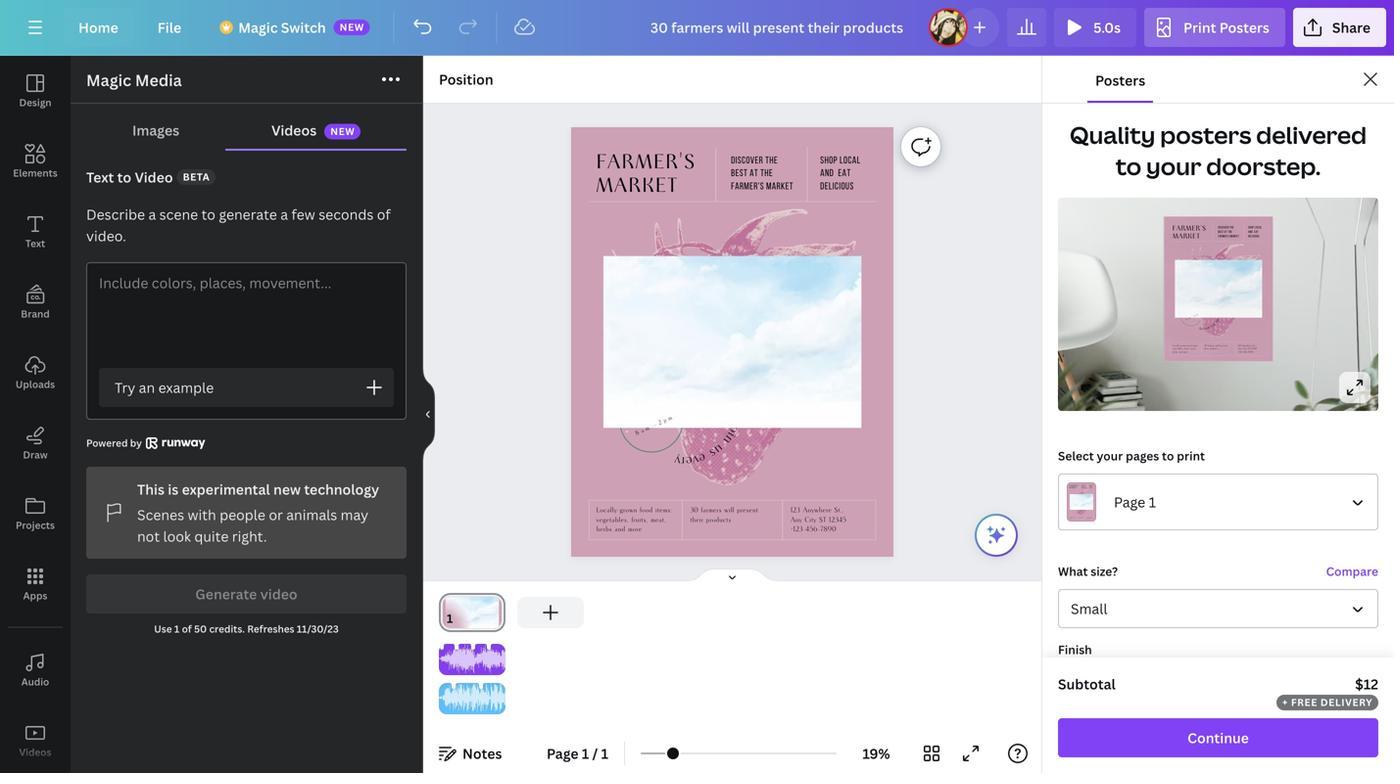 Task type: describe. For each thing, give the bounding box(es) containing it.
notes button
[[431, 739, 510, 770]]

size?
[[1091, 564, 1118, 580]]

any inside 123 anywhere st., any city st 12345 +123-456-7890
[[791, 516, 802, 525]]

apps button
[[0, 550, 71, 620]]

powered
[[86, 437, 128, 450]]

shop inside shop local and
[[820, 156, 838, 166]]

vegetables, for locally-grown food items: vegetables, fruits, meat, herbs and more 30 farmers will present their products 123 anywhere st., any city st 12345 +123-456-7890 shop local and eat delicious
[[1173, 348, 1184, 351]]

with
[[188, 506, 216, 525]]

v
[[691, 451, 700, 470]]

11/30/23
[[297, 623, 339, 636]]

images
[[132, 121, 179, 140]]

describe a scene to generate a few seconds of video.
[[86, 205, 391, 245]]

new inside "main" menu bar
[[340, 21, 364, 34]]

print posters
[[1184, 18, 1270, 37]]

trimming, end edge slider for trimming position 'slider' related to 2nd trimming, start edge slider
[[492, 684, 506, 715]]

1 a from the left
[[148, 205, 156, 224]]

finish
[[1058, 642, 1092, 658]]

0 horizontal spatial e
[[685, 452, 693, 471]]

select
[[1058, 448, 1094, 464]]

quality posters delivered to your doorstep.
[[1070, 119, 1367, 182]]

anywhere inside locally-grown food items: vegetables, fruits, meat, herbs and more 30 farmers will present their products 123 anywhere st., any city st 12345 +123-456-7890 shop local and eat delicious
[[1242, 345, 1252, 347]]

their inside locally-grown food items: vegetables, fruits, meat, herbs and more 30 farmers will present their products 123 anywhere st., any city st 12345 +123-456-7890 shop local and eat delicious
[[1204, 348, 1209, 351]]

switch
[[281, 18, 326, 37]]

page 1 button
[[1058, 474, 1379, 531]]

new
[[273, 481, 301, 499]]

grown for locally-grown food items: vegetables, fruits, meat, herbs and more
[[620, 507, 637, 515]]

notes
[[462, 745, 502, 764]]

delivery
[[1321, 697, 1373, 710]]

generate video button
[[86, 575, 407, 614]]

elements button
[[0, 126, 71, 197]]

what size?
[[1058, 564, 1118, 580]]

1 vertical spatial new
[[330, 125, 355, 138]]

seconds
[[319, 205, 374, 224]]

text for text to video beta
[[86, 168, 114, 187]]

scenes
[[137, 506, 184, 525]]

y
[[673, 452, 681, 471]]

canva assistant image
[[985, 524, 1008, 548]]

elements
[[13, 167, 58, 180]]

print
[[1177, 448, 1205, 464]]

items: for locally-grown food items: vegetables, fruits, meat, herbs and more
[[655, 507, 672, 515]]

design button
[[0, 56, 71, 126]]

Describe a scene to generate a few seconds of video. text field
[[87, 264, 406, 368]]

text to video beta
[[86, 168, 210, 187]]

not
[[137, 528, 160, 546]]

home link
[[63, 8, 134, 47]]

hide image
[[422, 368, 435, 462]]

position
[[439, 70, 494, 89]]

8 a.m. — 2 p.m. for posters
[[1185, 313, 1199, 321]]

animals
[[286, 506, 337, 525]]

2 trimming, start edge slider from the top
[[439, 684, 453, 715]]

+123- inside locally-grown food items: vegetables, fruits, meat, herbs and more 30 farmers will present their products 123 anywhere st., any city st 12345 +123-456-7890 shop local and eat delicious
[[1238, 351, 1243, 354]]

locally-grown food items: vegetables, fruits, meat, herbs and more 30 farmers will present their products 123 anywhere st., any city st 12345 +123-456-7890 shop local and eat delicious
[[1173, 226, 1262, 354]]

your inside the quality posters delivered to your doorstep.
[[1146, 150, 1202, 182]]

small
[[1071, 600, 1108, 619]]

uploads button
[[0, 338, 71, 409]]

media
[[135, 70, 182, 91]]

8 for posters
[[1185, 319, 1188, 321]]

0 horizontal spatial your
[[1097, 448, 1123, 464]]

1 vertical spatial of
[[182, 623, 192, 636]]

+
[[1282, 697, 1288, 710]]

what
[[1058, 564, 1088, 580]]

456- inside locally-grown food items: vegetables, fruits, meat, herbs and more 30 farmers will present their products 123 anywhere st., any city st 12345 +123-456-7890 shop local and eat delicious
[[1243, 351, 1248, 354]]

locally-grown food items: vegetables, fruits, meat, herbs and more
[[596, 507, 672, 535]]

try
[[115, 379, 135, 397]]

main menu bar
[[0, 0, 1394, 56]]

images button
[[86, 112, 225, 149]]

posters
[[1160, 119, 1252, 151]]

refreshes
[[247, 623, 294, 636]]

audio button
[[0, 636, 71, 706]]

meat, for locally-grown food items: vegetables, fruits, meat, herbs and more
[[651, 516, 666, 525]]

30 inside locally-grown food items: vegetables, fruits, meat, herbs and more 30 farmers will present their products 123 anywhere st., any city st 12345 +123-456-7890 shop local and eat delicious
[[1204, 345, 1207, 347]]

shop inside locally-grown food items: vegetables, fruits, meat, herbs and more 30 farmers will present their products 123 anywhere st., any city st 12345 +123-456-7890 shop local and eat delicious
[[1248, 226, 1254, 230]]

discover the best at the farmer's market for posters
[[1218, 226, 1239, 239]]

video.
[[86, 227, 126, 245]]

5.0s
[[1094, 18, 1121, 37]]

city inside 123 anywhere st., any city st 12345 +123-456-7890
[[805, 516, 817, 525]]

r
[[681, 453, 685, 471]]

30 inside 30 farmers will present their products
[[690, 507, 698, 515]]

1 for page 1
[[1149, 493, 1156, 512]]

text for text
[[25, 237, 45, 250]]

123 inside 123 anywhere st., any city st 12345 +123-456-7890
[[791, 507, 800, 515]]

0 vertical spatial videos
[[271, 121, 317, 140]]

anywhere inside 123 anywhere st., any city st 12345 +123-456-7890
[[803, 507, 832, 515]]

file button
[[142, 8, 197, 47]]

compare button
[[1326, 564, 1379, 580]]

eat inside eat delicious
[[838, 169, 851, 179]]

delicious inside locally-grown food items: vegetables, fruits, meat, herbs and more 30 farmers will present their products 123 anywhere st., any city st 12345 +123-456-7890 shop local and eat delicious
[[1248, 235, 1260, 239]]

projects button
[[0, 479, 71, 550]]

— for position
[[651, 421, 658, 430]]

+ free delivery
[[1282, 697, 1373, 710]]

st., inside 123 anywhere st., any city st 12345 +123-456-7890
[[834, 507, 844, 515]]

more for locally-grown food items: vegetables, fruits, meat, herbs and more 30 farmers will present their products 123 anywhere st., any city st 12345 +123-456-7890 shop local and eat delicious
[[1183, 351, 1188, 354]]

page 1 / 1
[[547, 745, 608, 764]]

continue
[[1188, 729, 1249, 748]]

locally- for locally-grown food items: vegetables, fruits, meat, herbs and more
[[596, 507, 620, 515]]

magic for magic media
[[86, 70, 131, 91]]

continue button
[[1058, 719, 1379, 758]]

doorstep.
[[1206, 150, 1321, 182]]

19%
[[863, 745, 890, 764]]

to for select
[[1162, 448, 1174, 464]]

to for quality
[[1116, 150, 1142, 182]]

meat, for locally-grown food items: vegetables, fruits, meat, herbs and more 30 farmers will present their products 123 anywhere st., any city st 12345 +123-456-7890 shop local and eat delicious
[[1191, 348, 1196, 351]]

herbs for locally-grown food items: vegetables, fruits, meat, herbs and more 30 farmers will present their products 123 anywhere st., any city st 12345 +123-456-7890 shop local and eat delicious
[[1173, 351, 1178, 354]]

magic switch
[[238, 18, 326, 37]]

subtotal
[[1058, 676, 1116, 694]]

st inside locally-grown food items: vegetables, fruits, meat, herbs and more 30 farmers will present their products 123 anywhere st., any city st 12345 +123-456-7890 shop local and eat delicious
[[1248, 348, 1250, 351]]

is
[[168, 481, 179, 499]]

present inside locally-grown food items: vegetables, fruits, meat, herbs and more 30 farmers will present their products 123 anywhere st., any city st 12345 +123-456-7890 shop local and eat delicious
[[1220, 345, 1227, 347]]

123 anywhere st., any city st 12345 +123-456-7890
[[791, 507, 847, 535]]

and inside locally-grown food items: vegetables, fruits, meat, herbs and more
[[615, 526, 625, 535]]

p.m. for position
[[662, 414, 675, 425]]

look
[[163, 528, 191, 546]]

trimming, end edge slider for trimming position 'slider' associated with first trimming, start edge slider from the top of the page
[[492, 645, 506, 676]]

brand button
[[0, 267, 71, 338]]

technology
[[304, 481, 379, 499]]

by
[[130, 437, 142, 450]]

food for locally-grown food items: vegetables, fruits, meat, herbs and more 30 farmers will present their products 123 anywhere st., any city st 12345 +123-456-7890 shop local and eat delicious
[[1187, 345, 1192, 347]]

st., inside locally-grown food items: vegetables, fruits, meat, herbs and more 30 farmers will present their products 123 anywhere st., any city st 12345 +123-456-7890 shop local and eat delicious
[[1253, 345, 1256, 347]]

Page title text field
[[461, 609, 469, 629]]

a.m. for position
[[639, 424, 652, 435]]

uploads
[[16, 378, 55, 391]]

brand
[[21, 308, 50, 321]]

trimming position slider for first trimming, start edge slider from the top of the page
[[439, 645, 506, 676]]

7890 inside 123 anywhere st., any city st 12345 +123-456-7890
[[820, 526, 836, 535]]

this
[[137, 481, 165, 499]]

hide pages image
[[685, 568, 779, 584]]

What size? button
[[1058, 590, 1379, 629]]

use
[[154, 623, 172, 636]]

use 1 of 50 credits. refreshes 11/30/23
[[154, 623, 339, 636]]

powered by
[[86, 437, 142, 450]]

1 horizontal spatial e
[[696, 449, 708, 469]]

example
[[158, 379, 214, 397]]

draw
[[23, 449, 48, 462]]

videos button
[[0, 706, 71, 774]]

print
[[1184, 18, 1216, 37]]

runway logo image
[[146, 438, 205, 450]]

side panel tab list
[[0, 56, 71, 774]]

few
[[291, 205, 315, 224]]



Task type: vqa. For each thing, say whether or not it's contained in the screenshot.
8 a.m. — 2 p.m.
yes



Task type: locate. For each thing, give the bounding box(es) containing it.
i
[[723, 429, 741, 442]]

123 inside locally-grown food items: vegetables, fruits, meat, herbs and more 30 farmers will present their products 123 anywhere st., any city st 12345 +123-456-7890 shop local and eat delicious
[[1238, 345, 1242, 347]]

0 horizontal spatial farmer's market
[[596, 151, 696, 199]]

trimming position slider for 2nd trimming, start edge slider
[[439, 684, 506, 715]]

items: inside locally-grown food items: vegetables, fruits, meat, herbs and more 30 farmers will present their products 123 anywhere st., any city st 12345 +123-456-7890 shop local and eat delicious
[[1193, 345, 1198, 347]]

0 horizontal spatial of
[[182, 623, 192, 636]]

1 vertical spatial text
[[25, 237, 45, 250]]

12345 inside 123 anywhere st., any city st 12345 +123-456-7890
[[829, 516, 847, 525]]

—
[[1191, 316, 1194, 319], [651, 421, 658, 430]]

local down doorstep.
[[1255, 226, 1262, 230]]

456- inside 123 anywhere st., any city st 12345 +123-456-7890
[[806, 526, 820, 535]]

projects
[[16, 519, 55, 532]]

any inside locally-grown food items: vegetables, fruits, meat, herbs and more 30 farmers will present their products 123 anywhere st., any city st 12345 +123-456-7890 shop local and eat delicious
[[1238, 348, 1242, 351]]

their inside 30 farmers will present their products
[[690, 516, 704, 525]]

or
[[269, 506, 283, 525]]

+123- inside 123 anywhere st., any city st 12345 +123-456-7890
[[791, 526, 806, 535]]

shop local and
[[820, 156, 861, 179]]

n
[[719, 432, 738, 449]]

5.0s button
[[1054, 8, 1137, 47]]

1 horizontal spatial farmers
[[1208, 345, 1215, 347]]

0 vertical spatial locally-
[[1173, 345, 1181, 347]]

0 vertical spatial city
[[1243, 348, 1247, 351]]

1 vertical spatial st.,
[[834, 507, 844, 515]]

page left /
[[547, 745, 579, 764]]

5.0s image
[[439, 598, 506, 629]]

0 horizontal spatial shop
[[820, 156, 838, 166]]

1 vertical spatial vegetables,
[[596, 516, 629, 525]]

meat, inside locally-grown food items: vegetables, fruits, meat, herbs and more
[[651, 516, 666, 525]]

1 vertical spatial 8
[[634, 429, 641, 438]]

1 vertical spatial discover the best at the farmer's market
[[1218, 226, 1239, 239]]

0 vertical spatial discover
[[731, 156, 763, 166]]

more inside locally-grown food items: vegetables, fruits, meat, herbs and more 30 farmers will present their products 123 anywhere st., any city st 12345 +123-456-7890 shop local and eat delicious
[[1183, 351, 1188, 354]]

videos inside videos button
[[19, 747, 51, 760]]

an
[[139, 379, 155, 397]]

1 vertical spatial food
[[640, 507, 653, 515]]

local inside locally-grown food items: vegetables, fruits, meat, herbs and more 30 farmers will present their products 123 anywhere st., any city st 12345 +123-456-7890 shop local and eat delicious
[[1255, 226, 1262, 230]]

1
[[1149, 493, 1156, 512], [174, 623, 180, 636], [582, 745, 589, 764], [601, 745, 608, 764]]

grown inside locally-grown food items: vegetables, fruits, meat, herbs and more 30 farmers will present their products 123 anywhere st., any city st 12345 +123-456-7890 shop local and eat delicious
[[1181, 345, 1187, 347]]

to inside the quality posters delivered to your doorstep.
[[1116, 150, 1142, 182]]

wednesday
[[1184, 310, 1198, 319], [631, 405, 672, 431]]

people
[[220, 506, 265, 525]]

1 vertical spatial —
[[651, 421, 658, 430]]

herbs inside locally-grown food items: vegetables, fruits, meat, herbs and more 30 farmers will present their products 123 anywhere st., any city st 12345 +123-456-7890 shop local and eat delicious
[[1173, 351, 1178, 354]]

2
[[1193, 315, 1195, 318], [657, 419, 663, 427]]

0 horizontal spatial any
[[791, 516, 802, 525]]

1 horizontal spatial vegetables,
[[1173, 348, 1184, 351]]

0 vertical spatial your
[[1146, 150, 1202, 182]]

more
[[1183, 351, 1188, 354], [628, 526, 642, 535]]

trimming position slider
[[439, 645, 506, 676], [439, 684, 506, 715]]

0 vertical spatial delicious
[[820, 182, 854, 192]]

st inside 123 anywhere st., any city st 12345 +123-456-7890
[[819, 516, 827, 525]]

items: for locally-grown food items: vegetables, fruits, meat, herbs and more 30 farmers will present their products 123 anywhere st., any city st 12345 +123-456-7890 shop local and eat delicious
[[1193, 345, 1198, 347]]

discover down doorstep.
[[1218, 226, 1229, 230]]

1 for page 1 / 1
[[582, 745, 589, 764]]

vegetables, for locally-grown food items: vegetables, fruits, meat, herbs and more
[[596, 516, 629, 525]]

1 horizontal spatial herbs
[[1173, 351, 1178, 354]]

new right the 'switch' on the top left of page
[[340, 21, 364, 34]]

locally- inside locally-grown food items: vegetables, fruits, meat, herbs and more
[[596, 507, 620, 515]]

12345 inside locally-grown food items: vegetables, fruits, meat, herbs and more 30 farmers will present their products 123 anywhere st., any city st 12345 +123-456-7890 shop local and eat delicious
[[1251, 348, 1257, 351]]

page for page 1
[[1114, 493, 1146, 512]]

1 trimming position slider from the top
[[439, 645, 506, 676]]

more for locally-grown food items: vegetables, fruits, meat, herbs and more
[[628, 526, 642, 535]]

a
[[148, 205, 156, 224], [280, 205, 288, 224]]

0 vertical spatial vegetables,
[[1173, 348, 1184, 351]]

1 horizontal spatial a
[[280, 205, 288, 224]]

0 horizontal spatial text
[[25, 237, 45, 250]]

trimming, end edge slider down 5.0s image
[[492, 645, 506, 676]]

to inside describe a scene to generate a few seconds of video.
[[201, 205, 215, 224]]

o
[[725, 423, 745, 437]]

trimming position slider down page title text box
[[439, 645, 506, 676]]

to left print
[[1162, 448, 1174, 464]]

0 vertical spatial magic
[[238, 18, 278, 37]]

vegetables,
[[1173, 348, 1184, 351], [596, 516, 629, 525]]

generate
[[195, 585, 257, 604]]

delicious
[[820, 182, 854, 192], [1248, 235, 1260, 239]]

0 vertical spatial st
[[1248, 348, 1250, 351]]

0 horizontal spatial 123
[[791, 507, 800, 515]]

wednesday for position
[[631, 405, 672, 431]]

1 for use 1 of 50 credits. refreshes 11/30/23
[[174, 623, 180, 636]]

video
[[260, 585, 297, 604]]

0 vertical spatial shop
[[820, 156, 838, 166]]

a.m.
[[1187, 317, 1192, 321], [639, 424, 652, 435]]

of
[[377, 205, 391, 224], [182, 623, 192, 636]]

food inside locally-grown food items: vegetables, fruits, meat, herbs and more
[[640, 507, 653, 515]]

1 horizontal spatial best
[[1218, 231, 1224, 234]]

0 horizontal spatial anywhere
[[803, 507, 832, 515]]

2 a from the left
[[280, 205, 288, 224]]

2 for position
[[657, 419, 663, 427]]

2 trimming, end edge slider from the top
[[492, 684, 506, 715]]

farmers inside locally-grown food items: vegetables, fruits, meat, herbs and more 30 farmers will present their products 123 anywhere st., any city st 12345 +123-456-7890 shop local and eat delicious
[[1208, 345, 1215, 347]]

1 trimming, start edge slider from the top
[[439, 645, 453, 676]]

discover for posters
[[1218, 226, 1229, 230]]

0 horizontal spatial at
[[750, 169, 758, 179]]

0 horizontal spatial a
[[148, 205, 156, 224]]

magic left the 'switch' on the top left of page
[[238, 18, 278, 37]]

local inside shop local and
[[840, 156, 861, 166]]

0 vertical spatial products
[[1210, 348, 1218, 351]]

free
[[1291, 697, 1318, 710]]

0 horizontal spatial products
[[706, 516, 731, 525]]

of inside describe a scene to generate a few seconds of video.
[[377, 205, 391, 224]]

0 vertical spatial page
[[1114, 493, 1146, 512]]

e left u
[[696, 449, 708, 469]]

farmers
[[1208, 345, 1215, 347], [701, 507, 722, 515]]

magic inside "main" menu bar
[[238, 18, 278, 37]]

shop up eat delicious
[[820, 156, 838, 166]]

local
[[840, 156, 861, 166], [1255, 226, 1262, 230]]

food inside locally-grown food items: vegetables, fruits, meat, herbs and more 30 farmers will present their products 123 anywhere st., any city st 12345 +123-456-7890 shop local and eat delicious
[[1187, 345, 1192, 347]]

a.m. for posters
[[1187, 317, 1192, 321]]

eat
[[838, 169, 851, 179], [1254, 231, 1259, 234]]

to right scene
[[201, 205, 215, 224]]

trimming position slider up notes button
[[439, 684, 506, 715]]

posters button
[[1088, 56, 1153, 103]]

0 horizontal spatial delicious
[[820, 182, 854, 192]]

may
[[341, 506, 368, 525]]

farmer's market for position
[[596, 151, 696, 199]]

discover the best at the farmer's market left eat delicious
[[731, 156, 793, 192]]

text inside button
[[25, 237, 45, 250]]

1 vertical spatial trimming position slider
[[439, 684, 506, 715]]

pages
[[1126, 448, 1159, 464]]

$12
[[1355, 676, 1379, 694]]

try an example button
[[99, 368, 394, 408]]

0 horizontal spatial 12345
[[829, 516, 847, 525]]

this is experimental new technology scenes with people or animals may not look quite right.
[[137, 481, 379, 546]]

city inside locally-grown food items: vegetables, fruits, meat, herbs and more 30 farmers will present their products 123 anywhere st., any city st 12345 +123-456-7890 shop local and eat delicious
[[1243, 348, 1247, 351]]

text button
[[0, 197, 71, 267]]

1 vertical spatial your
[[1097, 448, 1123, 464]]

2 trimming position slider from the top
[[439, 684, 506, 715]]

best for posters
[[1218, 231, 1224, 234]]

0 horizontal spatial city
[[805, 516, 817, 525]]

s
[[706, 444, 720, 463]]

0 horizontal spatial local
[[840, 156, 861, 166]]

trimming, start edge slider down 5.0s image
[[439, 645, 453, 676]]

share
[[1332, 18, 1371, 37]]

1 vertical spatial any
[[791, 516, 802, 525]]

1 vertical spatial anywhere
[[803, 507, 832, 515]]

will
[[1216, 345, 1219, 347], [724, 507, 734, 515]]

audio
[[21, 676, 49, 689]]

at down doorstep.
[[1224, 231, 1227, 234]]

1 vertical spatial eat
[[1254, 231, 1259, 234]]

0 vertical spatial posters
[[1220, 18, 1270, 37]]

1 horizontal spatial farmer's market
[[1173, 225, 1206, 241]]

to for describe
[[201, 205, 215, 224]]

eat inside locally-grown food items: vegetables, fruits, meat, herbs and more 30 farmers will present their products 123 anywhere st., any city st 12345 +123-456-7890 shop local and eat delicious
[[1254, 231, 1259, 234]]

select your pages to print
[[1058, 448, 1205, 464]]

your left doorstep.
[[1146, 150, 1202, 182]]

herbs inside locally-grown food items: vegetables, fruits, meat, herbs and more
[[596, 526, 612, 535]]

products
[[1210, 348, 1218, 351], [706, 516, 731, 525]]

0 vertical spatial —
[[1191, 316, 1194, 319]]

8
[[1185, 319, 1188, 321], [634, 429, 641, 438]]

delivered
[[1256, 119, 1367, 151]]

1 horizontal spatial st.,
[[1253, 345, 1256, 347]]

try an example
[[115, 379, 214, 397]]

at for posters
[[1224, 231, 1227, 234]]

7890 inside locally-grown food items: vegetables, fruits, meat, herbs and more 30 farmers will present their products 123 anywhere st., any city st 12345 +123-456-7890 shop local and eat delicious
[[1248, 351, 1254, 354]]

items:
[[1193, 345, 1198, 347], [655, 507, 672, 515]]

0 vertical spatial of
[[377, 205, 391, 224]]

will inside locally-grown food items: vegetables, fruits, meat, herbs and more 30 farmers will present their products 123 anywhere st., any city st 12345 +123-456-7890 shop local and eat delicious
[[1216, 345, 1219, 347]]

posters down "5.0s"
[[1095, 71, 1145, 90]]

1 horizontal spatial products
[[1210, 348, 1218, 351]]

0 horizontal spatial 8
[[634, 429, 641, 438]]

herbs for locally-grown food items: vegetables, fruits, meat, herbs and more
[[596, 526, 612, 535]]

present inside 30 farmers will present their products
[[737, 507, 758, 515]]

credits.
[[209, 623, 245, 636]]

0 horizontal spatial items:
[[655, 507, 672, 515]]

delicious down shop local and
[[820, 182, 854, 192]]

0 horizontal spatial eat
[[838, 169, 851, 179]]

quality
[[1070, 119, 1156, 151]]

locally- for locally-grown food items: vegetables, fruits, meat, herbs and more 30 farmers will present their products 123 anywhere st., any city st 12345 +123-456-7890 shop local and eat delicious
[[1173, 345, 1181, 347]]

more inside locally-grown food items: vegetables, fruits, meat, herbs and more
[[628, 526, 642, 535]]

a left few
[[280, 205, 288, 224]]

delicious down doorstep.
[[1248, 235, 1260, 239]]

/
[[592, 745, 598, 764]]

wednesday for posters
[[1184, 310, 1198, 319]]

anywhere
[[1242, 345, 1252, 347], [803, 507, 832, 515]]

50
[[194, 623, 207, 636]]

0 vertical spatial more
[[1183, 351, 1188, 354]]

text up describe
[[86, 168, 114, 187]]

1 vertical spatial meat,
[[651, 516, 666, 525]]

of left "50"
[[182, 623, 192, 636]]

1 vertical spatial best
[[1218, 231, 1224, 234]]

0 horizontal spatial magic
[[86, 70, 131, 91]]

p.m. for posters
[[1195, 313, 1199, 317]]

locally- inside locally-grown food items: vegetables, fruits, meat, herbs and more 30 farmers will present their products 123 anywhere st., any city st 12345 +123-456-7890 shop local and eat delicious
[[1173, 345, 1181, 347]]

draw button
[[0, 409, 71, 479]]

eat delicious
[[820, 169, 854, 192]]

at for position
[[750, 169, 758, 179]]

a left scene
[[148, 205, 156, 224]]

will inside 30 farmers will present their products
[[724, 507, 734, 515]]

posters inside the posters 'button'
[[1095, 71, 1145, 90]]

grown for locally-grown food items: vegetables, fruits, meat, herbs and more 30 farmers will present their products 123 anywhere st., any city st 12345 +123-456-7890 shop local and eat delicious
[[1181, 345, 1187, 347]]

videos down the audio
[[19, 747, 51, 760]]

1 horizontal spatial 2
[[1193, 315, 1195, 318]]

discover left shop local and
[[731, 156, 763, 166]]

— for posters
[[1191, 316, 1194, 319]]

0 vertical spatial discover the best at the farmer's market
[[731, 156, 793, 192]]

1 right /
[[601, 745, 608, 764]]

0 vertical spatial meat,
[[1191, 348, 1196, 351]]

your left pages
[[1097, 448, 1123, 464]]

1 vertical spatial trimming, start edge slider
[[439, 684, 453, 715]]

to left the posters
[[1116, 150, 1142, 182]]

8 for position
[[634, 429, 641, 438]]

and inside shop local and
[[820, 169, 834, 179]]

page inside page 1 dropdown button
[[1114, 493, 1146, 512]]

1 vertical spatial farmers
[[701, 507, 722, 515]]

grown inside locally-grown food items: vegetables, fruits, meat, herbs and more
[[620, 507, 637, 515]]

0 horizontal spatial wednesday
[[631, 405, 672, 431]]

1 vertical spatial videos
[[19, 747, 51, 760]]

shop down doorstep.
[[1248, 226, 1254, 230]]

text up brand button
[[25, 237, 45, 250]]

products inside 30 farmers will present their products
[[706, 516, 731, 525]]

1 horizontal spatial items:
[[1193, 345, 1198, 347]]

0 vertical spatial 8 a.m. — 2 p.m.
[[1185, 313, 1199, 321]]

0 horizontal spatial 2
[[657, 419, 663, 427]]

right.
[[232, 528, 267, 546]]

new up seconds
[[330, 125, 355, 138]]

1 horizontal spatial shop
[[1248, 226, 1254, 230]]

1 vertical spatial herbs
[[596, 526, 612, 535]]

local up eat delicious
[[840, 156, 861, 166]]

print posters button
[[1144, 8, 1285, 47]]

fruits, for locally-grown food items: vegetables, fruits, meat, herbs and more 30 farmers will present their products 123 anywhere st., any city st 12345 +123-456-7890 shop local and eat delicious
[[1185, 348, 1190, 351]]

0 vertical spatial items:
[[1193, 345, 1198, 347]]

0 horizontal spatial st.,
[[834, 507, 844, 515]]

1 down pages
[[1149, 493, 1156, 512]]

page down select your pages to print
[[1114, 493, 1146, 512]]

trimming, start edge slider up notes button
[[439, 684, 453, 715]]

0 horizontal spatial +123-
[[791, 526, 806, 535]]

discover the best at the farmer's market for position
[[731, 156, 793, 192]]

page for page 1 / 1
[[547, 745, 579, 764]]

magic left media at the top left of the page
[[86, 70, 131, 91]]

1 vertical spatial items:
[[655, 507, 672, 515]]

1 horizontal spatial their
[[1204, 348, 1209, 351]]

items: inside locally-grown food items: vegetables, fruits, meat, herbs and more
[[655, 507, 672, 515]]

trimming, end edge slider
[[492, 645, 506, 676], [492, 684, 506, 715]]

1 right the use
[[174, 623, 180, 636]]

farmer's market
[[596, 151, 696, 199], [1173, 225, 1206, 241]]

farmer's market for posters
[[1173, 225, 1206, 241]]

e right 'y'
[[685, 452, 693, 471]]

1 left /
[[582, 745, 589, 764]]

1 vertical spatial wednesday
[[631, 405, 672, 431]]

fruits, inside locally-grown food items: vegetables, fruits, meat, herbs and more 30 farmers will present their products 123 anywhere st., any city st 12345 +123-456-7890 shop local and eat delicious
[[1185, 348, 1190, 351]]

0 horizontal spatial 8 a.m. — 2 p.m.
[[634, 414, 675, 438]]

1 inside page 1 dropdown button
[[1149, 493, 1156, 512]]

page 1
[[1114, 493, 1156, 512]]

vegetables, inside locally-grown food items: vegetables, fruits, meat, herbs and more 30 farmers will present their products 123 anywhere st., any city st 12345 +123-456-7890 shop local and eat delicious
[[1173, 348, 1184, 351]]

19% button
[[845, 739, 908, 770]]

food for locally-grown food items: vegetables, fruits, meat, herbs and more
[[640, 507, 653, 515]]

0 horizontal spatial herbs
[[596, 526, 612, 535]]

trimming, start edge slider
[[439, 645, 453, 676], [439, 684, 453, 715]]

of right seconds
[[377, 205, 391, 224]]

best for position
[[731, 169, 748, 179]]

u
[[710, 440, 728, 459]]

1 horizontal spatial 8
[[1185, 319, 1188, 321]]

30 farmers will present their products
[[690, 507, 758, 525]]

discover the best at the farmer's market
[[731, 156, 793, 192], [1218, 226, 1239, 239]]

posters inside print posters dropdown button
[[1220, 18, 1270, 37]]

meat, inside locally-grown food items: vegetables, fruits, meat, herbs and more 30 farmers will present their products 123 anywhere st., any city st 12345 +123-456-7890 shop local and eat delicious
[[1191, 348, 1196, 351]]

0 vertical spatial 8
[[1185, 319, 1188, 321]]

quite
[[194, 528, 229, 546]]

trimming, end edge slider up 'notes'
[[492, 684, 506, 715]]

0 vertical spatial 12345
[[1251, 348, 1257, 351]]

at left eat delicious
[[750, 169, 758, 179]]

0 vertical spatial local
[[840, 156, 861, 166]]

0 horizontal spatial will
[[724, 507, 734, 515]]

their
[[1204, 348, 1209, 351], [690, 516, 704, 525]]

1 trimming, end edge slider from the top
[[492, 645, 506, 676]]

0 horizontal spatial more
[[628, 526, 642, 535]]

farmer's
[[596, 151, 696, 175], [731, 182, 764, 192], [1173, 225, 1206, 233], [1218, 235, 1229, 239]]

the
[[765, 156, 778, 166], [760, 169, 773, 179], [1230, 226, 1234, 230], [1228, 231, 1232, 234]]

experimental
[[182, 481, 270, 499]]

discover the best at the farmer's market down doorstep.
[[1218, 226, 1239, 239]]

posters right print at the right of page
[[1220, 18, 1270, 37]]

8 a.m. — 2 p.m. for position
[[634, 414, 675, 438]]

1 vertical spatial their
[[690, 516, 704, 525]]

scene
[[159, 205, 198, 224]]

position button
[[431, 64, 501, 95]]

products inside locally-grown food items: vegetables, fruits, meat, herbs and more 30 farmers will present their products 123 anywhere st., any city st 12345 +123-456-7890 shop local and eat delicious
[[1210, 348, 1218, 351]]

0 vertical spatial trimming, start edge slider
[[439, 645, 453, 676]]

best down doorstep.
[[1218, 231, 1224, 234]]

farmers inside 30 farmers will present their products
[[701, 507, 722, 515]]

vegetables, inside locally-grown food items: vegetables, fruits, meat, herbs and more
[[596, 516, 629, 525]]

best left eat delicious
[[731, 169, 748, 179]]

market
[[596, 174, 679, 199], [766, 182, 793, 192], [1173, 232, 1201, 241], [1230, 235, 1239, 239]]

1 vertical spatial 456-
[[806, 526, 820, 535]]

0 horizontal spatial discover the best at the farmer's market
[[731, 156, 793, 192]]

0 vertical spatial grown
[[1181, 345, 1187, 347]]

1 vertical spatial 30
[[690, 507, 698, 515]]

magic for magic switch
[[238, 18, 278, 37]]

1 vertical spatial 8 a.m. — 2 p.m.
[[634, 414, 675, 438]]

1 horizontal spatial local
[[1255, 226, 1262, 230]]

2 for posters
[[1193, 315, 1195, 318]]

0 vertical spatial a.m.
[[1187, 317, 1192, 321]]

page
[[1114, 493, 1146, 512], [547, 745, 579, 764]]

apps
[[23, 590, 47, 603]]

home
[[78, 18, 118, 37]]

1 horizontal spatial of
[[377, 205, 391, 224]]

0 horizontal spatial locally-
[[596, 507, 620, 515]]

1 horizontal spatial 12345
[[1251, 348, 1257, 351]]

fruits,
[[1185, 348, 1190, 351], [631, 516, 648, 525]]

fruits, inside locally-grown food items: vegetables, fruits, meat, herbs and more
[[631, 516, 648, 525]]

Design title text field
[[635, 8, 921, 47]]

to left video
[[117, 168, 131, 187]]

1 horizontal spatial at
[[1224, 231, 1227, 234]]

videos up few
[[271, 121, 317, 140]]

1 horizontal spatial food
[[1187, 345, 1192, 347]]

0 horizontal spatial food
[[640, 507, 653, 515]]

fruits, for locally-grown food items: vegetables, fruits, meat, herbs and more
[[631, 516, 648, 525]]

discover for position
[[731, 156, 763, 166]]

1 horizontal spatial 30
[[1204, 345, 1207, 347]]

30
[[1204, 345, 1207, 347], [690, 507, 698, 515]]



